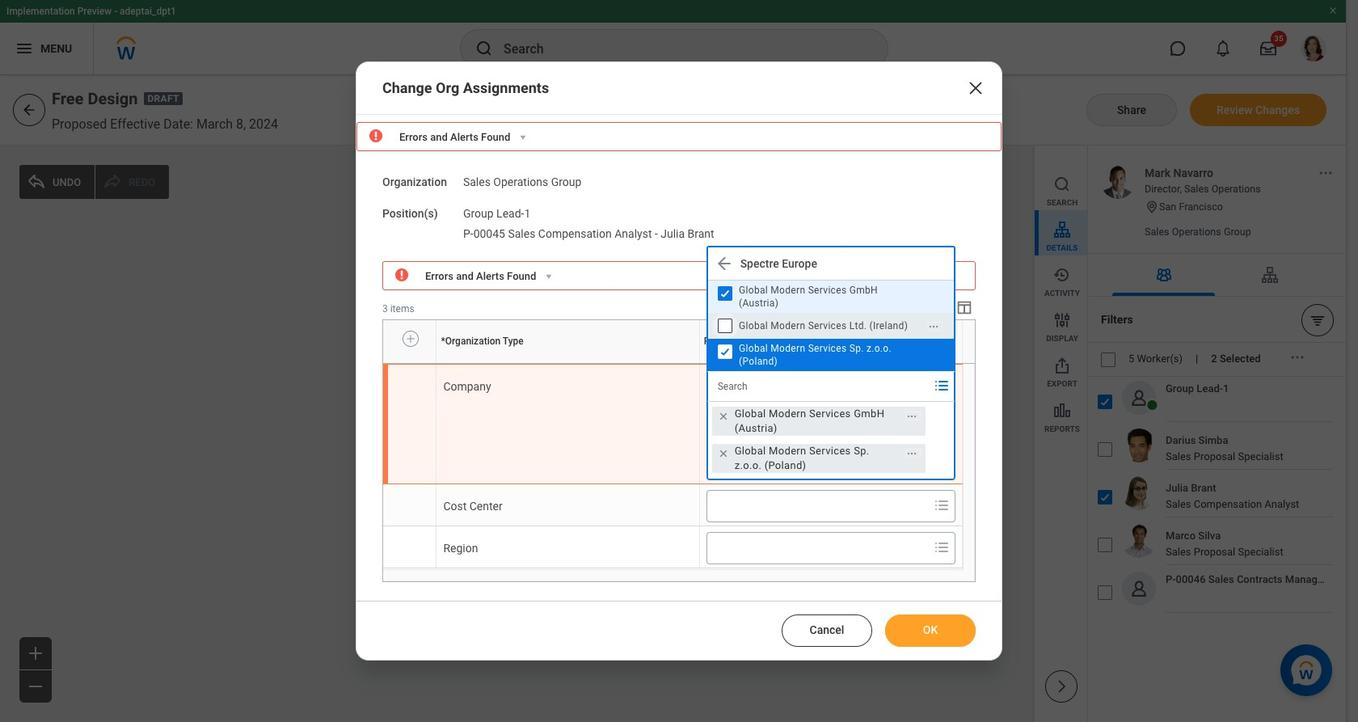 Task type: locate. For each thing, give the bounding box(es) containing it.
sales operations group inside 'change org assignments' dialog
[[463, 176, 582, 189]]

caret down image up sales operations group element
[[518, 132, 529, 143]]

darius
[[1166, 434, 1196, 446]]

modern up proposed organizations
[[771, 320, 805, 332]]

(poland) down global modern services gmbh (austria) element
[[765, 459, 807, 472]]

alerts for caret down icon related to exclamation image
[[450, 131, 479, 143]]

services inside option
[[810, 408, 851, 420]]

1 vertical spatial francisco
[[609, 245, 651, 256]]

san francisco down mark navarro director, sales operations
[[1160, 200, 1223, 212]]

- inside banner
[[114, 6, 117, 17]]

free design
[[52, 89, 138, 108]]

1 vertical spatial related actions image
[[928, 321, 939, 332]]

(poland)
[[739, 356, 778, 367], [765, 459, 807, 472]]

tab list
[[1088, 254, 1347, 297]]

lead-
[[497, 207, 524, 220], [1197, 382, 1224, 395]]

compensation
[[538, 227, 612, 240], [1194, 498, 1262, 510]]

1 horizontal spatial compensation
[[1194, 498, 1262, 510]]

0 vertical spatial errors and alerts found
[[399, 131, 511, 143]]

0 vertical spatial organizations
[[748, 336, 809, 347]]

0 vertical spatial compensation
[[538, 227, 612, 240]]

1 vertical spatial related actions image
[[907, 448, 918, 459]]

proposal for marco silva
[[1194, 546, 1236, 558]]

europe
[[782, 257, 817, 270]]

- inside 'element'
[[655, 227, 658, 240]]

0 vertical spatial found
[[481, 131, 511, 143]]

0 horizontal spatial san francisco
[[590, 245, 651, 256]]

changes
[[1256, 103, 1300, 116]]

1 proposed organizations field from the top
[[707, 372, 952, 401]]

global modern services gmbh (austria) up global modern services sp. z.o.o. (poland) 'element'
[[735, 408, 885, 434]]

p- inside 'element'
[[463, 227, 474, 240]]

proposed
[[52, 116, 107, 132], [704, 336, 746, 347], [700, 363, 703, 364]]

2 row element from the top
[[383, 364, 963, 484]]

1 horizontal spatial brant
[[1191, 482, 1217, 494]]

global modern services gmbh (austria) inside option
[[735, 408, 885, 434]]

compensation inside 'element'
[[538, 227, 612, 240]]

org chart image
[[1260, 265, 1280, 285], [579, 269, 590, 280]]

global modern services sp. z.o.o. (poland) down global modern services gmbh (austria) element
[[735, 445, 870, 472]]

toolbar
[[923, 298, 976, 319]]

lead- down 2
[[1197, 382, 1224, 395]]

2 proposed organizations field from the top
[[707, 492, 928, 521]]

1 inside items selected list
[[524, 207, 531, 220]]

operations
[[494, 176, 548, 189], [1212, 183, 1261, 195], [607, 224, 658, 236], [1172, 226, 1222, 238]]

brant inside p-00045 sales compensation analyst - julia brant 'element'
[[688, 227, 715, 240]]

1 proposal from the top
[[1194, 450, 1236, 463]]

julia up caret up image
[[661, 227, 685, 240]]

proposal inside marco silva sales proposal specialist
[[1194, 546, 1236, 558]]

0 vertical spatial proposal
[[1194, 450, 1236, 463]]

prompts image
[[932, 496, 952, 515], [932, 538, 952, 557]]

sales up the group lead-1 element
[[463, 176, 491, 189]]

exclamation image
[[395, 269, 407, 281]]

1 vertical spatial specialist
[[1238, 546, 1284, 558]]

1 vertical spatial 5
[[1129, 353, 1135, 365]]

adeptai_dpt1
[[120, 6, 176, 17]]

0 vertical spatial errors
[[399, 131, 428, 143]]

1 vertical spatial found
[[507, 270, 536, 282]]

(poland) down proposed organizations
[[739, 356, 778, 367]]

0 vertical spatial (poland)
[[739, 356, 778, 367]]

organization up company
[[445, 336, 501, 347]]

1 vertical spatial sp.
[[854, 445, 870, 457]]

related actions image
[[1290, 350, 1306, 366], [907, 448, 918, 459]]

global inside 'element'
[[735, 445, 766, 457]]

caret up image
[[663, 270, 672, 279]]

1 horizontal spatial julia
[[1166, 482, 1189, 494]]

* organization type
[[441, 336, 524, 347]]

compensation up 0
[[538, 227, 612, 240]]

organization
[[382, 176, 447, 189], [445, 336, 501, 347], [437, 363, 442, 364]]

specialist up the julia brant sales compensation analyst
[[1238, 450, 1284, 463]]

p- for 00045
[[463, 227, 474, 240]]

1 prompts image from the top
[[932, 496, 952, 515]]

x small image inside global modern services gmbh (austria), press delete to clear value. option
[[715, 408, 732, 425]]

0 vertical spatial proposed organizations field
[[707, 372, 952, 401]]

san francisco down items selected list
[[590, 245, 651, 256]]

0 horizontal spatial and
[[430, 131, 448, 143]]

global modern services sp. z.o.o. (poland) inside 'element'
[[735, 445, 870, 472]]

0 vertical spatial group lead-1
[[463, 207, 531, 220]]

services up global modern services sp. z.o.o. (poland), press delete to clear value. 'option'
[[810, 408, 851, 420]]

p- down the group lead-1 element
[[463, 227, 474, 240]]

services inside 'element'
[[810, 445, 851, 457]]

modern
[[771, 285, 805, 296], [771, 320, 805, 332], [771, 343, 805, 354], [769, 408, 807, 420], [769, 445, 807, 457]]

0 vertical spatial proposed
[[52, 116, 107, 132]]

1 down sales operations group element
[[524, 207, 531, 220]]

sales
[[463, 176, 491, 189], [1185, 183, 1209, 195], [579, 224, 604, 236], [1145, 226, 1170, 238], [508, 227, 536, 240], [1166, 450, 1192, 463], [1166, 498, 1192, 510], [1166, 546, 1192, 558], [1209, 573, 1235, 585]]

global down global modern services gmbh (austria) element
[[735, 445, 766, 457]]

2024
[[249, 116, 278, 132]]

0 vertical spatial related actions image
[[1318, 165, 1334, 181]]

5 left arrow left icon
[[672, 269, 677, 280]]

0 horizontal spatial related actions image
[[907, 448, 918, 459]]

errors and alerts found down 'org'
[[399, 131, 511, 143]]

services up the global modern services ltd. (ireland)
[[808, 285, 847, 296]]

z.o.o.
[[867, 343, 892, 354], [735, 459, 762, 472]]

specialist for darius simba sales proposal specialist
[[1238, 450, 1284, 463]]

organization for organization type proposed organizations
[[437, 363, 442, 364]]

1 vertical spatial proposed
[[704, 336, 746, 347]]

p-00046 sales contracts manager (unfille
[[1166, 573, 1359, 585]]

(austria) up global modern services sp. z.o.o. (poland) 'element'
[[735, 422, 778, 434]]

alerts
[[450, 131, 479, 143], [476, 270, 505, 282]]

related actions image for global modern services gmbh (austria)
[[907, 411, 918, 422]]

undo button
[[19, 165, 95, 199]]

proposed for proposed effective date: march 8, 2024
[[52, 116, 107, 132]]

1 vertical spatial compensation
[[1194, 498, 1262, 510]]

x small image for (austria)
[[715, 408, 732, 425]]

1 vertical spatial proposal
[[1194, 546, 1236, 558]]

select to filter grid data image
[[936, 299, 953, 316]]

group
[[551, 176, 582, 189], [463, 207, 494, 220], [661, 224, 689, 236], [1224, 226, 1252, 238], [1166, 382, 1195, 395]]

0
[[591, 269, 597, 280]]

sales down darius
[[1166, 450, 1192, 463]]

0 vertical spatial caret down image
[[518, 132, 529, 143]]

0 vertical spatial lead-
[[497, 207, 524, 220]]

sales down the "marco"
[[1166, 546, 1192, 558]]

modern inside 'element'
[[769, 445, 807, 457]]

0 horizontal spatial proposed
[[52, 116, 107, 132]]

0 vertical spatial prompts image
[[932, 496, 952, 515]]

global modern services gmbh (austria), press delete to clear value. option
[[712, 407, 926, 436]]

5 for 5 worker(s)
[[1129, 353, 1135, 365]]

0 vertical spatial 5
[[672, 269, 677, 280]]

details
[[1047, 243, 1078, 252]]

global modern services gmbh (austria) element
[[735, 407, 898, 436]]

1 vertical spatial organizations
[[704, 363, 709, 364]]

type
[[503, 336, 524, 347], [442, 363, 443, 364]]

sp. down ltd.
[[849, 343, 864, 354]]

0 vertical spatial analyst
[[615, 227, 652, 240]]

change
[[382, 80, 432, 96]]

errors right exclamation icon
[[425, 270, 454, 282]]

1 down the 2 selected
[[1224, 382, 1229, 395]]

specialist
[[1238, 450, 1284, 463], [1238, 546, 1284, 558]]

0 vertical spatial san
[[1160, 200, 1177, 212]]

3 proposed organizations field from the top
[[707, 534, 928, 563]]

review
[[1217, 103, 1253, 116]]

global modern services gmbh (austria) up the global modern services ltd. (ireland)
[[739, 285, 878, 309]]

1 vertical spatial brant
[[1191, 482, 1217, 494]]

row element containing cost center
[[383, 484, 963, 526]]

5 left worker(s)
[[1129, 353, 1135, 365]]

arrow left image
[[715, 254, 734, 273]]

caret down image
[[518, 132, 529, 143], [544, 271, 555, 282]]

0 vertical spatial -
[[114, 6, 117, 17]]

1 vertical spatial and
[[456, 270, 474, 282]]

global modern services sp. z.o.o. (poland), press delete to clear value. option
[[712, 444, 926, 473]]

group lead-1 down |
[[1166, 382, 1229, 395]]

x small image for z.o.o.
[[715, 446, 732, 462]]

type up organization type proposed organizations at the bottom of page
[[503, 336, 524, 347]]

proposed for proposed organizations
[[704, 336, 746, 347]]

0 vertical spatial global modern services gmbh (austria)
[[739, 285, 878, 309]]

group down worker(s)
[[1166, 382, 1195, 395]]

items selected list
[[463, 204, 740, 241]]

proposal down simba
[[1194, 450, 1236, 463]]

2 vertical spatial organization
[[437, 363, 442, 364]]

1 horizontal spatial francisco
[[1179, 200, 1223, 212]]

1 horizontal spatial -
[[655, 227, 658, 240]]

sales operations group element
[[463, 173, 582, 189]]

1 vertical spatial (poland)
[[765, 459, 807, 472]]

p- right user icon
[[1166, 573, 1176, 585]]

0 vertical spatial organization
[[382, 176, 447, 189]]

global up proposed organizations
[[739, 320, 768, 332]]

caret down image for exclamation image
[[518, 132, 529, 143]]

0 horizontal spatial analyst
[[615, 227, 652, 240]]

san down p-00045 sales compensation analyst - julia brant
[[590, 245, 606, 256]]

1 vertical spatial global modern services sp. z.o.o. (poland)
[[735, 445, 870, 472]]

0 horizontal spatial group lead-1
[[463, 207, 531, 220]]

global modern services gmbh (austria)
[[739, 285, 878, 309], [735, 408, 885, 434]]

modern up global modern services sp. z.o.o. (poland) 'element'
[[769, 408, 807, 420]]

0 horizontal spatial lead-
[[497, 207, 524, 220]]

specialist up the contracts on the right bottom
[[1238, 546, 1284, 558]]

brant up arrow left icon
[[688, 227, 715, 240]]

x small image inside global modern services sp. z.o.o. (poland), press delete to clear value. 'option'
[[715, 446, 732, 462]]

related actions image inside global modern services sp. z.o.o. (poland), press delete to clear value. 'option'
[[907, 448, 918, 459]]

compensation up silva
[[1194, 498, 1262, 510]]

1 vertical spatial group lead-1
[[1166, 382, 1229, 395]]

1 horizontal spatial caret down image
[[544, 271, 555, 282]]

simba
[[1199, 434, 1229, 446]]

sales operations group up the group lead-1 element
[[463, 176, 582, 189]]

2 vertical spatial related actions image
[[907, 411, 918, 422]]

caret down image left 0
[[544, 271, 555, 282]]

0 horizontal spatial z.o.o.
[[735, 459, 762, 472]]

change org assignments
[[382, 80, 549, 96]]

compensation inside the julia brant sales compensation analyst
[[1194, 498, 1262, 510]]

sales inside marco silva sales proposal specialist
[[1166, 546, 1192, 558]]

errors and alerts found
[[399, 131, 511, 143], [425, 270, 536, 282]]

2 x small image from the top
[[715, 446, 732, 462]]

specialist inside the darius simba sales proposal specialist
[[1238, 450, 1284, 463]]

2 horizontal spatial proposed
[[704, 336, 746, 347]]

gmbh up ltd.
[[849, 285, 878, 296]]

1 vertical spatial x small image
[[715, 446, 732, 462]]

minus image
[[26, 677, 45, 696]]

type down * at the top left of the page
[[442, 363, 443, 364]]

0 vertical spatial julia
[[661, 227, 685, 240]]

undo
[[53, 176, 81, 188]]

director,
[[1145, 183, 1182, 195]]

services left ltd.
[[808, 320, 847, 332]]

group lead-1
[[463, 207, 531, 220], [1166, 382, 1229, 395]]

menu containing search
[[1035, 146, 1088, 437]]

0 horizontal spatial p-
[[463, 227, 474, 240]]

row element
[[383, 320, 966, 363], [383, 364, 963, 484], [383, 484, 963, 526], [383, 526, 963, 568]]

sales up the "marco"
[[1166, 498, 1192, 510]]

and down 00045
[[456, 270, 474, 282]]

contact card matrix manager image left caret up image
[[650, 269, 661, 280]]

1 vertical spatial san francisco
[[590, 245, 651, 256]]

-
[[114, 6, 117, 17], [655, 227, 658, 240]]

4 row element from the top
[[383, 526, 963, 568]]

0 vertical spatial p-
[[463, 227, 474, 240]]

errors
[[399, 131, 428, 143], [425, 270, 454, 282]]

plus image
[[405, 332, 416, 346]]

organizations down the global modern services ltd. (ireland)
[[748, 336, 809, 347]]

0 vertical spatial and
[[430, 131, 448, 143]]

errors for exclamation icon
[[425, 270, 454, 282]]

1 vertical spatial san
[[590, 245, 606, 256]]

francisco down items selected list
[[609, 245, 651, 256]]

julia
[[661, 227, 685, 240], [1166, 482, 1189, 494]]

1 horizontal spatial and
[[456, 270, 474, 282]]

1 x small image from the top
[[715, 408, 732, 425]]

group up items selected list
[[551, 176, 582, 189]]

0 horizontal spatial brant
[[688, 227, 715, 240]]

0 horizontal spatial julia
[[661, 227, 685, 240]]

sales up 0
[[579, 224, 604, 236]]

found down assignments
[[481, 131, 511, 143]]

0 horizontal spatial compensation
[[538, 227, 612, 240]]

3
[[382, 303, 388, 314]]

gmbh inside global modern services gmbh (austria) element
[[854, 408, 885, 420]]

1 vertical spatial analyst
[[1265, 498, 1300, 510]]

lead- inside items selected list
[[497, 207, 524, 220]]

items selected for proposed organizations list box
[[707, 404, 931, 476]]

1 horizontal spatial san francisco
[[1160, 200, 1223, 212]]

redo
[[129, 176, 155, 188]]

group lead-1 up 00045
[[463, 207, 531, 220]]

global down proposed organizations
[[735, 408, 766, 420]]

julia inside the julia brant sales compensation analyst
[[1166, 482, 1189, 494]]

0 vertical spatial (austria)
[[739, 298, 779, 309]]

0 horizontal spatial francisco
[[609, 245, 651, 256]]

1 vertical spatial julia
[[1166, 482, 1189, 494]]

lead- up 00045
[[497, 207, 524, 220]]

2 proposal from the top
[[1194, 546, 1236, 558]]

cost
[[443, 500, 467, 513]]

sales right 00045
[[508, 227, 536, 240]]

san
[[1160, 200, 1177, 212], [590, 245, 606, 256]]

center
[[470, 500, 503, 513]]

filter image
[[1310, 312, 1326, 328]]

mark navarro director, sales operations
[[1145, 167, 1261, 195]]

brant down the darius simba sales proposal specialist
[[1191, 482, 1217, 494]]

group up 00045
[[463, 207, 494, 220]]

julia up the "marco"
[[1166, 482, 1189, 494]]

san down director,
[[1160, 200, 1177, 212]]

p-
[[463, 227, 474, 240], [1166, 573, 1176, 585]]

alerts down change org assignments
[[450, 131, 479, 143]]

organization up the position(s)
[[382, 176, 447, 189]]

1 vertical spatial errors
[[425, 270, 454, 282]]

menu
[[1035, 146, 1088, 437]]

p-00045 sales compensation analyst - julia brant element
[[463, 224, 715, 240]]

gmbh
[[849, 285, 878, 296], [854, 408, 885, 420]]

and down 'org'
[[430, 131, 448, 143]]

5
[[672, 269, 677, 280], [1129, 353, 1135, 365]]

organizations down proposed organizations
[[704, 363, 709, 364]]

0 vertical spatial gmbh
[[849, 285, 878, 296]]

services down global modern services gmbh (austria), press delete to clear value. option
[[810, 445, 851, 457]]

close environment banner image
[[1329, 6, 1338, 15]]

row element containing *
[[383, 320, 966, 363]]

0 vertical spatial x small image
[[715, 408, 732, 425]]

errors right exclamation image
[[399, 131, 428, 143]]

found down the group lead-1 element
[[507, 270, 536, 282]]

1 vertical spatial gmbh
[[854, 408, 885, 420]]

0 horizontal spatial 5
[[672, 269, 677, 280]]

3 row element from the top
[[383, 484, 963, 526]]

proposal inside the darius simba sales proposal specialist
[[1194, 450, 1236, 463]]

services
[[808, 285, 847, 296], [808, 320, 847, 332], [808, 343, 847, 354], [810, 408, 851, 420], [810, 445, 851, 457]]

cost center
[[443, 500, 503, 513]]

reports
[[1045, 425, 1080, 433]]

(austria) up proposed organizations
[[739, 298, 779, 309]]

ltd.
[[849, 320, 867, 332]]

row element containing region
[[383, 526, 963, 568]]

modern inside option
[[769, 408, 807, 420]]

implementation preview -   adeptai_dpt1
[[6, 6, 176, 17]]

francisco down mark navarro director, sales operations
[[1179, 200, 1223, 212]]

sales inside the darius simba sales proposal specialist
[[1166, 450, 1192, 463]]

user image
[[1129, 578, 1150, 599]]

effective
[[110, 116, 160, 132]]

1 horizontal spatial analyst
[[1265, 498, 1300, 510]]

julia brant sales compensation analyst
[[1166, 482, 1300, 510]]

group lead-1 element
[[463, 204, 531, 220]]

errors and alerts found down 00045
[[425, 270, 536, 282]]

1 vertical spatial global modern services gmbh (austria)
[[735, 408, 885, 434]]

1 vertical spatial p-
[[1166, 573, 1176, 585]]

1 horizontal spatial 1
[[1224, 382, 1229, 395]]

prompts image
[[932, 376, 952, 396]]

specialist inside marco silva sales proposal specialist
[[1238, 546, 1284, 558]]

1 specialist from the top
[[1238, 450, 1284, 463]]

2
[[1212, 353, 1218, 365]]

(austria) inside option
[[735, 422, 778, 434]]

compensation for brant
[[1194, 498, 1262, 510]]

brant inside the julia brant sales compensation analyst
[[1191, 482, 1217, 494]]

undo r image
[[103, 172, 122, 192]]

proposed organizations field for region
[[707, 534, 928, 563]]

sales down location "icon"
[[1145, 226, 1170, 238]]

0 horizontal spatial -
[[114, 6, 117, 17]]

selected
[[1220, 353, 1261, 365]]

0 horizontal spatial 1
[[524, 207, 531, 220]]

1 horizontal spatial related actions image
[[1290, 350, 1306, 366]]

alerts down 00045
[[476, 270, 505, 282]]

contact card matrix manager image
[[1154, 265, 1174, 285], [650, 269, 661, 280]]

global modern services sp. z.o.o. (poland) down the global modern services ltd. (ireland)
[[739, 343, 892, 367]]

gmbh up global modern services sp. z.o.o. (poland), press delete to clear value. 'option'
[[854, 408, 885, 420]]

global inside option
[[735, 408, 766, 420]]

and
[[430, 131, 448, 143], [456, 270, 474, 282]]

errors for exclamation image
[[399, 131, 428, 143]]

contact card matrix manager image down location "icon"
[[1154, 265, 1174, 285]]

1 vertical spatial errors and alerts found
[[425, 270, 536, 282]]

0 horizontal spatial related actions image
[[907, 411, 918, 422]]

proposal for darius simba
[[1194, 450, 1236, 463]]

sp. down global modern services gmbh (austria), press delete to clear value. option
[[854, 445, 870, 457]]

user image
[[1129, 387, 1150, 408]]

modern down global modern services gmbh (austria) element
[[769, 445, 807, 457]]

1 horizontal spatial 5
[[1129, 353, 1135, 365]]

Proposed Organizations field
[[707, 372, 952, 401], [707, 492, 928, 521], [707, 534, 928, 563]]

1 row element from the top
[[383, 320, 966, 363]]

1 horizontal spatial lead-
[[1197, 382, 1224, 395]]

brant
[[688, 227, 715, 240], [1191, 482, 1217, 494]]

related actions image inside global modern services gmbh (austria), press delete to clear value. option
[[907, 411, 918, 422]]

services down the global modern services ltd. (ireland)
[[808, 343, 847, 354]]

analyst inside the julia brant sales compensation analyst
[[1265, 498, 1300, 510]]

cancel
[[810, 623, 845, 636]]

organizations
[[748, 336, 809, 347], [704, 363, 709, 364]]

organization down * at the top left of the page
[[437, 363, 442, 364]]

inbox large image
[[1261, 40, 1277, 57]]

analyst
[[615, 227, 652, 240], [1265, 498, 1300, 510]]

san francisco
[[1160, 200, 1223, 212], [590, 245, 651, 256]]

1 horizontal spatial contact card matrix manager image
[[1154, 265, 1174, 285]]

1 vertical spatial (austria)
[[735, 422, 778, 434]]

related actions image
[[1318, 165, 1334, 181], [928, 321, 939, 332], [907, 411, 918, 422]]

3 items
[[382, 303, 415, 314]]

draft
[[148, 93, 179, 105]]

00045
[[474, 227, 505, 240]]

x small image
[[715, 408, 732, 425], [715, 446, 732, 462]]

review changes button
[[1190, 94, 1327, 126]]

sales inside the julia brant sales compensation analyst
[[1166, 498, 1192, 510]]

implementation preview -   adeptai_dpt1 banner
[[0, 0, 1346, 74]]

date:
[[164, 116, 193, 132]]

proposal down silva
[[1194, 546, 1236, 558]]

analyst inside 'element'
[[615, 227, 652, 240]]

0 vertical spatial related actions image
[[1290, 350, 1306, 366]]

sales down navarro
[[1185, 183, 1209, 195]]

2 specialist from the top
[[1238, 546, 1284, 558]]

1 vertical spatial prompts image
[[932, 538, 952, 557]]

caret down image for exclamation icon
[[544, 271, 555, 282]]



Task type: vqa. For each thing, say whether or not it's contained in the screenshot.
the Configure and view chart data icon within Worker Profile Completeness element
no



Task type: describe. For each thing, give the bounding box(es) containing it.
1 horizontal spatial organizations
[[748, 336, 809, 347]]

found for caret down icon related to exclamation image
[[481, 131, 511, 143]]

export
[[1047, 379, 1078, 388]]

analyst for julia brant sales compensation analyst
[[1265, 498, 1300, 510]]

chevron right image
[[1053, 678, 1069, 695]]

organization type proposed organizations
[[437, 363, 709, 364]]

spectre
[[740, 257, 779, 270]]

2 selected
[[1212, 353, 1261, 365]]

proposed organizations field for company
[[707, 372, 952, 401]]

spectre europe
[[740, 257, 817, 270]]

free
[[52, 89, 84, 108]]

1 horizontal spatial type
[[503, 336, 524, 347]]

specialist for marco silva sales proposal specialist
[[1238, 546, 1284, 558]]

marco silva sales proposal specialist
[[1166, 530, 1284, 558]]

marco
[[1166, 530, 1196, 542]]

search image
[[475, 39, 494, 58]]

found for caret down icon for exclamation icon
[[507, 270, 536, 282]]

operations inside mark navarro director, sales operations
[[1212, 183, 1261, 195]]

and for exclamation icon
[[456, 270, 474, 282]]

darius simba sales proposal specialist
[[1166, 434, 1284, 463]]

p- for 00046
[[1166, 573, 1176, 585]]

0 vertical spatial sp.
[[849, 343, 864, 354]]

1 vertical spatial 1
[[1224, 382, 1229, 395]]

1 horizontal spatial org chart image
[[1260, 265, 1280, 285]]

organization for organization
[[382, 176, 447, 189]]

and for exclamation image
[[430, 131, 448, 143]]

preview
[[77, 6, 112, 17]]

click to view/edit grid preferences image
[[956, 298, 974, 316]]

sales inside 'element'
[[508, 227, 536, 240]]

|
[[1196, 353, 1199, 365]]

group lead-1 inside items selected list
[[463, 207, 531, 220]]

p-00045 sales compensation analyst - julia brant
[[463, 227, 715, 240]]

errors and alerts found for caret down icon for exclamation icon
[[425, 270, 536, 282]]

sp. inside 'element'
[[854, 445, 870, 457]]

group inside the group lead-1 element
[[463, 207, 494, 220]]

row element containing company
[[383, 364, 963, 484]]

activity
[[1045, 289, 1080, 298]]

(unfille
[[1330, 573, 1359, 585]]

ok button
[[885, 614, 976, 647]]

0 horizontal spatial contact card matrix manager image
[[650, 269, 661, 280]]

change org assignments dialog
[[356, 62, 1003, 660]]

redo button
[[96, 165, 169, 199]]

worker(s)
[[1137, 353, 1183, 365]]

8,
[[236, 116, 246, 132]]

assignments
[[463, 80, 549, 96]]

review changes
[[1217, 103, 1300, 116]]

notifications large image
[[1215, 40, 1232, 57]]

0 horizontal spatial san
[[590, 245, 606, 256]]

x image
[[966, 79, 986, 98]]

group inside sales operations group element
[[551, 176, 582, 189]]

(poland) inside 'element'
[[765, 459, 807, 472]]

operations inside 'change org assignments' dialog
[[494, 176, 548, 189]]

global modern services ltd. (ireland)
[[739, 320, 908, 332]]

manager
[[1286, 573, 1327, 585]]

group up caret up image
[[661, 224, 689, 236]]

sales right 00046
[[1209, 573, 1235, 585]]

global down spectre
[[739, 285, 768, 296]]

share button
[[1087, 94, 1177, 126]]

arrow left image
[[21, 102, 37, 118]]

organization type button
[[437, 363, 444, 364]]

global modern services sp. z.o.o. (poland) element
[[735, 444, 898, 473]]

0 vertical spatial global modern services sp. z.o.o. (poland)
[[739, 343, 892, 367]]

*
[[441, 336, 445, 347]]

proposed organizations button
[[700, 363, 709, 364]]

undo l image
[[27, 172, 46, 192]]

proposed organizations
[[704, 336, 809, 347]]

00046
[[1176, 573, 1206, 585]]

silva
[[1199, 530, 1221, 542]]

5 worker(s)
[[1129, 353, 1183, 365]]

org
[[436, 80, 459, 96]]

group down mark navarro director, sales operations
[[1224, 226, 1252, 238]]

modern down spectre europe
[[771, 285, 805, 296]]

sales operations group up caret up image
[[579, 224, 689, 236]]

ok
[[923, 623, 938, 636]]

(ireland)
[[869, 320, 908, 332]]

1 vertical spatial organization
[[445, 336, 501, 347]]

1 vertical spatial lead-
[[1197, 382, 1224, 395]]

related actions image for global modern services ltd. (ireland)
[[928, 321, 939, 332]]

1 vertical spatial type
[[442, 363, 443, 364]]

search
[[1047, 198, 1078, 207]]

display
[[1047, 334, 1079, 343]]

sales operations group down mark navarro director, sales operations
[[1145, 226, 1252, 238]]

position(s)
[[382, 207, 438, 220]]

compensation for 00045
[[538, 227, 612, 240]]

plus image
[[26, 644, 45, 663]]

cancel button
[[782, 614, 873, 647]]

modern down the global modern services ltd. (ireland)
[[771, 343, 805, 354]]

0 vertical spatial z.o.o.
[[867, 343, 892, 354]]

0 horizontal spatial org chart image
[[579, 269, 590, 280]]

profile logan mcneil element
[[1291, 31, 1337, 66]]

items
[[390, 303, 415, 314]]

2 prompts image from the top
[[932, 538, 952, 557]]

location image
[[1145, 200, 1160, 214]]

1 horizontal spatial group lead-1
[[1166, 382, 1229, 395]]

1 horizontal spatial san
[[1160, 200, 1177, 212]]

company
[[443, 380, 491, 393]]

0 vertical spatial san francisco
[[1160, 200, 1223, 212]]

mark
[[1145, 167, 1171, 180]]

region
[[443, 542, 478, 555]]

proposed effective date: march 8, 2024
[[52, 116, 278, 132]]

alerts for caret down icon for exclamation icon
[[476, 270, 505, 282]]

share
[[1118, 103, 1147, 116]]

5 for 5
[[672, 269, 677, 280]]

contracts
[[1237, 573, 1283, 585]]

sales inside mark navarro director, sales operations
[[1185, 183, 1209, 195]]

2 vertical spatial proposed
[[700, 363, 703, 364]]

filters
[[1101, 313, 1133, 326]]

navarro
[[1174, 167, 1214, 180]]

implementation
[[6, 6, 75, 17]]

design
[[88, 89, 138, 108]]

toolbar inside 'change org assignments' dialog
[[923, 298, 976, 319]]

analyst for p-00045 sales compensation analyst - julia brant
[[615, 227, 652, 240]]

exclamation image
[[369, 130, 381, 143]]

0 vertical spatial francisco
[[1179, 200, 1223, 212]]

global down the global modern services ltd. (ireland)
[[739, 343, 768, 354]]

z.o.o. inside 'element'
[[735, 459, 762, 472]]

march
[[196, 116, 233, 132]]

julia inside p-00045 sales compensation analyst - julia brant 'element'
[[661, 227, 685, 240]]

errors and alerts found for caret down icon related to exclamation image
[[399, 131, 511, 143]]



